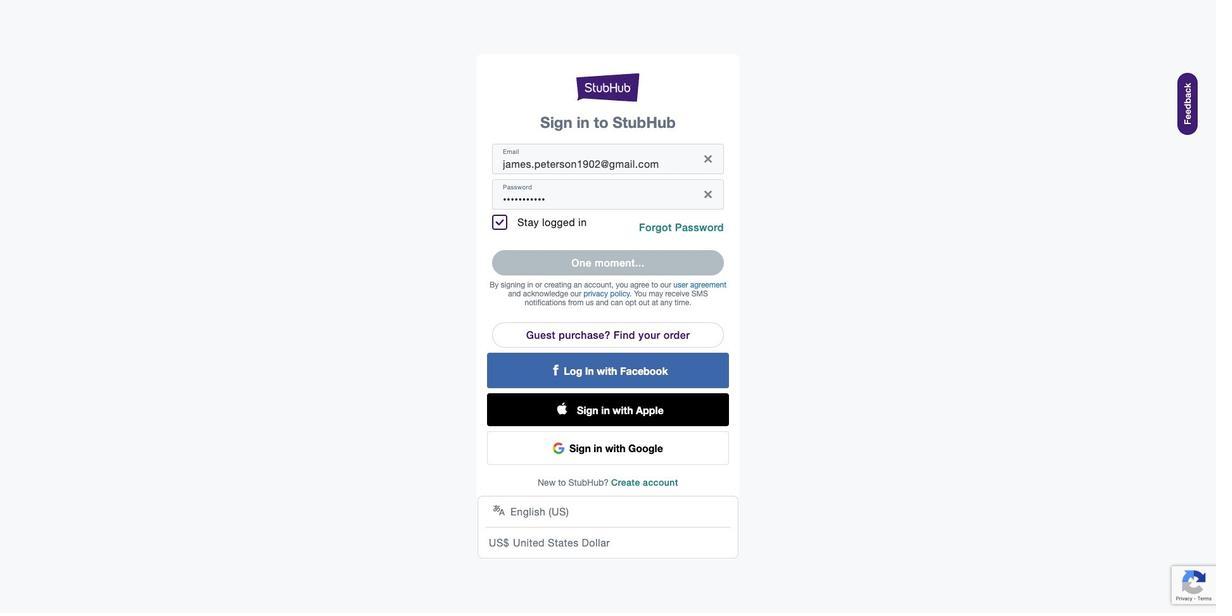 Task type: describe. For each thing, give the bounding box(es) containing it.
google image
[[553, 443, 565, 454]]

stubhub image
[[577, 72, 640, 103]]



Task type: locate. For each thing, give the bounding box(es) containing it.
None email field
[[503, 144, 693, 174]]

None password field
[[503, 179, 693, 210]]



